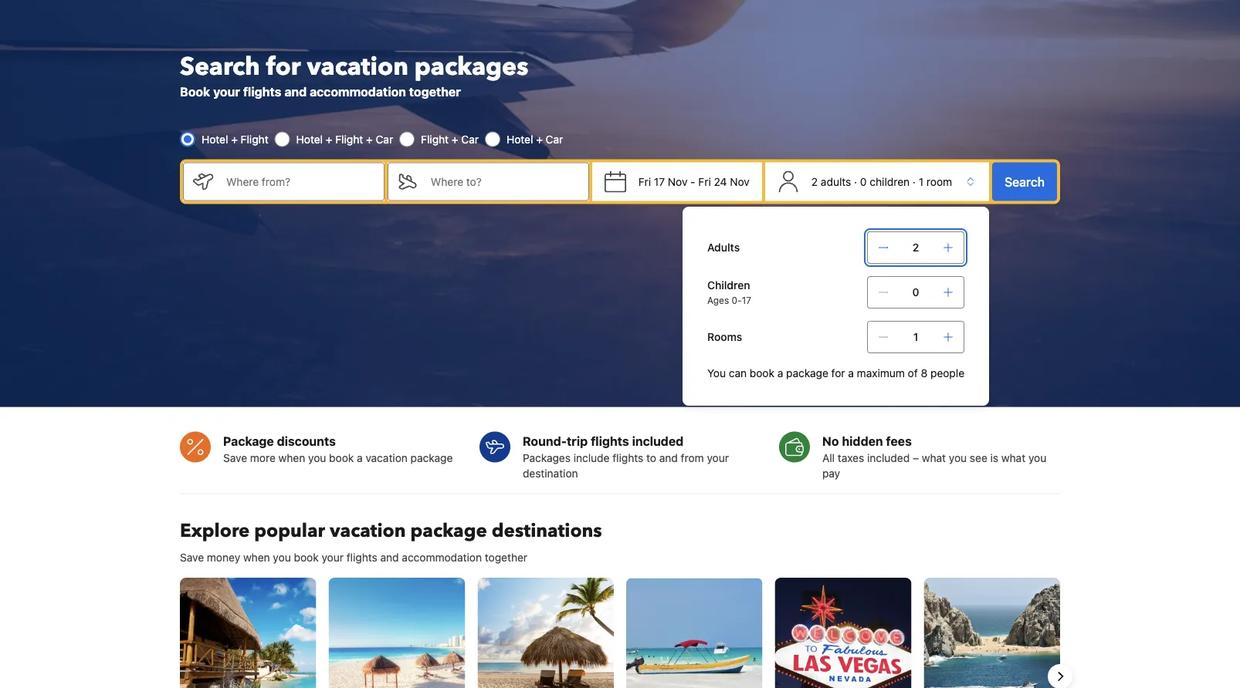 Task type: locate. For each thing, give the bounding box(es) containing it.
hidden
[[842, 434, 883, 449]]

2 horizontal spatial flight
[[421, 133, 449, 146]]

hotel up where to? field
[[507, 133, 533, 146]]

search inside button
[[1005, 174, 1045, 189]]

2 horizontal spatial your
[[707, 452, 729, 465]]

1 horizontal spatial save
[[223, 452, 247, 465]]

1 vertical spatial 0
[[912, 286, 919, 299]]

1 vertical spatial included
[[867, 452, 910, 465]]

flight
[[241, 133, 268, 146], [335, 133, 363, 146], [421, 133, 449, 146]]

2
[[811, 175, 818, 188], [913, 241, 919, 254]]

1 vertical spatial together
[[485, 551, 527, 564]]

hotel down "book"
[[202, 133, 228, 146]]

2 for 2
[[913, 241, 919, 254]]

a
[[777, 367, 783, 380], [848, 367, 854, 380], [357, 452, 363, 465]]

1 vertical spatial vacation
[[366, 452, 408, 465]]

0 horizontal spatial 0
[[860, 175, 867, 188]]

vacation inside the explore popular vacation package destinations save money when you book your flights and accommodation together
[[330, 519, 406, 545]]

flights inside the explore popular vacation package destinations save money when you book your flights and accommodation together
[[347, 551, 377, 564]]

rooms
[[707, 331, 742, 344]]

0 horizontal spatial your
[[213, 84, 240, 99]]

1 vertical spatial 17
[[742, 295, 751, 306]]

destinations
[[492, 519, 602, 545]]

0 horizontal spatial save
[[180, 551, 204, 564]]

0 horizontal spatial what
[[922, 452, 946, 465]]

-
[[690, 175, 695, 188]]

· right children
[[913, 175, 916, 188]]

car for hotel + car
[[546, 133, 563, 146]]

1 hotel from the left
[[202, 133, 228, 146]]

0 horizontal spatial ·
[[854, 175, 857, 188]]

flights
[[243, 84, 281, 99], [591, 434, 629, 449], [613, 452, 643, 465], [347, 551, 377, 564]]

1 horizontal spatial what
[[1001, 452, 1026, 465]]

2 down the 2 adults · 0 children · 1 room at the right
[[913, 241, 919, 254]]

1 horizontal spatial book
[[329, 452, 354, 465]]

save down package
[[223, 452, 247, 465]]

2 horizontal spatial a
[[848, 367, 854, 380]]

you
[[308, 452, 326, 465], [949, 452, 967, 465], [1028, 452, 1046, 465], [273, 551, 291, 564]]

your for destinations
[[322, 551, 344, 564]]

0 vertical spatial and
[[284, 84, 307, 99]]

1 vertical spatial your
[[707, 452, 729, 465]]

1 horizontal spatial car
[[461, 133, 479, 146]]

2 adults · 0 children · 1 room
[[811, 175, 952, 188]]

0 vertical spatial save
[[223, 452, 247, 465]]

1 left room
[[919, 175, 924, 188]]

1 vertical spatial save
[[180, 551, 204, 564]]

17 down the "children"
[[742, 295, 751, 306]]

pay
[[822, 467, 840, 480]]

0 horizontal spatial flight
[[241, 133, 268, 146]]

included down fees
[[867, 452, 910, 465]]

0 horizontal spatial hotel
[[202, 133, 228, 146]]

2 flight from the left
[[335, 133, 363, 146]]

packages
[[523, 452, 571, 465]]

together
[[409, 84, 461, 99], [485, 551, 527, 564]]

for inside search for vacation packages book your flights and accommodation together
[[266, 50, 301, 83]]

0 vertical spatial included
[[632, 434, 684, 449]]

0 horizontal spatial a
[[357, 452, 363, 465]]

your
[[213, 84, 240, 99], [707, 452, 729, 465], [322, 551, 344, 564]]

17 inside 'children ages 0-17'
[[742, 295, 751, 306]]

trip
[[567, 434, 588, 449]]

hotel for hotel + flight + car
[[296, 133, 323, 146]]

0 horizontal spatial for
[[266, 50, 301, 83]]

1 horizontal spatial together
[[485, 551, 527, 564]]

ages
[[707, 295, 729, 306]]

0 vertical spatial 2
[[811, 175, 818, 188]]

+ for hotel + flight + car
[[326, 133, 332, 146]]

search
[[180, 50, 260, 83], [1005, 174, 1045, 189]]

2 fri from the left
[[698, 175, 711, 188]]

1 horizontal spatial ·
[[913, 175, 916, 188]]

+ for hotel + car
[[536, 133, 543, 146]]

1 vertical spatial package
[[411, 452, 453, 465]]

explore popular vacation package destinations region
[[168, 578, 1073, 689]]

2 vertical spatial package
[[410, 519, 487, 545]]

vacation for packages
[[307, 50, 408, 83]]

more
[[250, 452, 276, 465]]

together down destinations
[[485, 551, 527, 564]]

hotel up where from? field
[[296, 133, 323, 146]]

2 what from the left
[[1001, 452, 1026, 465]]

and inside search for vacation packages book your flights and accommodation together
[[284, 84, 307, 99]]

1 horizontal spatial flight
[[335, 133, 363, 146]]

and
[[284, 84, 307, 99], [659, 452, 678, 465], [380, 551, 399, 564]]

2 left adults
[[811, 175, 818, 188]]

explore
[[180, 519, 250, 545]]

1 horizontal spatial 17
[[742, 295, 751, 306]]

nov left - on the right
[[668, 175, 688, 188]]

1 horizontal spatial 2
[[913, 241, 919, 254]]

+
[[231, 133, 238, 146], [326, 133, 332, 146], [366, 133, 373, 146], [452, 133, 458, 146], [536, 133, 543, 146]]

1 horizontal spatial when
[[278, 452, 305, 465]]

0 horizontal spatial book
[[294, 551, 319, 564]]

0 horizontal spatial nov
[[668, 175, 688, 188]]

0 vertical spatial search
[[180, 50, 260, 83]]

1 vertical spatial when
[[243, 551, 270, 564]]

2 horizontal spatial hotel
[[507, 133, 533, 146]]

1 horizontal spatial hotel
[[296, 133, 323, 146]]

1 horizontal spatial search
[[1005, 174, 1045, 189]]

2 vertical spatial your
[[322, 551, 344, 564]]

1 flight from the left
[[241, 133, 268, 146]]

car
[[376, 133, 393, 146], [461, 133, 479, 146], [546, 133, 563, 146]]

0 vertical spatial book
[[750, 367, 774, 380]]

1 horizontal spatial included
[[867, 452, 910, 465]]

included up to
[[632, 434, 684, 449]]

1 up of
[[913, 331, 918, 344]]

flight for hotel + flight + car
[[335, 133, 363, 146]]

maximum
[[857, 367, 905, 380]]

your inside the explore popular vacation package destinations save money when you book your flights and accommodation together
[[322, 551, 344, 564]]

what right is
[[1001, 452, 1026, 465]]

included
[[632, 434, 684, 449], [867, 452, 910, 465]]

book
[[180, 84, 210, 99]]

0 vertical spatial together
[[409, 84, 461, 99]]

package
[[786, 367, 828, 380], [411, 452, 453, 465], [410, 519, 487, 545]]

0 vertical spatial 0
[[860, 175, 867, 188]]

nov
[[668, 175, 688, 188], [730, 175, 750, 188]]

you
[[707, 367, 726, 380]]

1
[[919, 175, 924, 188], [913, 331, 918, 344]]

what right –
[[922, 452, 946, 465]]

together inside search for vacation packages book your flights and accommodation together
[[409, 84, 461, 99]]

when right 'money'
[[243, 551, 270, 564]]

0 vertical spatial when
[[278, 452, 305, 465]]

your right from
[[707, 452, 729, 465]]

1 vertical spatial accommodation
[[402, 551, 482, 564]]

0 vertical spatial 17
[[654, 175, 665, 188]]

0 vertical spatial your
[[213, 84, 240, 99]]

0 vertical spatial vacation
[[307, 50, 408, 83]]

1 vertical spatial and
[[659, 452, 678, 465]]

to
[[646, 452, 656, 465]]

2 vertical spatial vacation
[[330, 519, 406, 545]]

save inside package discounts save more when you book a vacation package
[[223, 452, 247, 465]]

1 horizontal spatial 0
[[912, 286, 919, 299]]

your inside search for vacation packages book your flights and accommodation together
[[213, 84, 240, 99]]

and inside the explore popular vacation package destinations save money when you book your flights and accommodation together
[[380, 551, 399, 564]]

book right can at the right bottom of the page
[[750, 367, 774, 380]]

1 horizontal spatial nov
[[730, 175, 750, 188]]

include
[[574, 452, 610, 465]]

1 car from the left
[[376, 133, 393, 146]]

2 vertical spatial and
[[380, 551, 399, 564]]

1 vertical spatial 2
[[913, 241, 919, 254]]

no
[[822, 434, 839, 449]]

hotel + flight
[[202, 133, 268, 146]]

for
[[266, 50, 301, 83], [831, 367, 845, 380]]

hotel
[[202, 133, 228, 146], [296, 133, 323, 146], [507, 133, 533, 146]]

2 horizontal spatial and
[[659, 452, 678, 465]]

0 horizontal spatial 2
[[811, 175, 818, 188]]

you down popular
[[273, 551, 291, 564]]

book down discounts
[[329, 452, 354, 465]]

0-
[[732, 295, 742, 306]]

0 horizontal spatial fri
[[638, 175, 651, 188]]

–
[[913, 452, 919, 465]]

flights inside search for vacation packages book your flights and accommodation together
[[243, 84, 281, 99]]

1 horizontal spatial your
[[322, 551, 344, 564]]

fri left - on the right
[[638, 175, 651, 188]]

flight + car
[[421, 133, 479, 146]]

1 horizontal spatial and
[[380, 551, 399, 564]]

fri right - on the right
[[698, 175, 711, 188]]

17
[[654, 175, 665, 188], [742, 295, 751, 306]]

accommodation inside the explore popular vacation package destinations save money when you book your flights and accommodation together
[[402, 551, 482, 564]]

when
[[278, 452, 305, 465], [243, 551, 270, 564]]

2 car from the left
[[461, 133, 479, 146]]

2 · from the left
[[913, 175, 916, 188]]

accommodation
[[310, 84, 406, 99], [402, 551, 482, 564]]

3 hotel from the left
[[507, 133, 533, 146]]

together down the "packages"
[[409, 84, 461, 99]]

save
[[223, 452, 247, 465], [180, 551, 204, 564]]

0 horizontal spatial when
[[243, 551, 270, 564]]

nov right 24
[[730, 175, 750, 188]]

what
[[922, 452, 946, 465], [1001, 452, 1026, 465]]

fees
[[886, 434, 912, 449]]

0 horizontal spatial 17
[[654, 175, 665, 188]]

17 left - on the right
[[654, 175, 665, 188]]

save inside the explore popular vacation package destinations save money when you book your flights and accommodation together
[[180, 551, 204, 564]]

flight for hotel + flight
[[241, 133, 268, 146]]

4 + from the left
[[452, 133, 458, 146]]

fri
[[638, 175, 651, 188], [698, 175, 711, 188]]

0 horizontal spatial search
[[180, 50, 260, 83]]

book
[[750, 367, 774, 380], [329, 452, 354, 465], [294, 551, 319, 564]]

book down popular
[[294, 551, 319, 564]]

people
[[931, 367, 964, 380]]

0 horizontal spatial included
[[632, 434, 684, 449]]

· right adults
[[854, 175, 857, 188]]

package inside package discounts save more when you book a vacation package
[[411, 452, 453, 465]]

your inside round-trip flights included packages include flights to and from your destination
[[707, 452, 729, 465]]

hotel for hotel + flight
[[202, 133, 228, 146]]

2 vertical spatial book
[[294, 551, 319, 564]]

your right "book"
[[213, 84, 240, 99]]

vacation inside search for vacation packages book your flights and accommodation together
[[307, 50, 408, 83]]

0 horizontal spatial together
[[409, 84, 461, 99]]

you right is
[[1028, 452, 1046, 465]]

1 + from the left
[[231, 133, 238, 146]]

·
[[854, 175, 857, 188], [913, 175, 916, 188]]

0 vertical spatial accommodation
[[310, 84, 406, 99]]

no hidden fees all taxes included – what you see is what you pay
[[822, 434, 1046, 480]]

0 horizontal spatial and
[[284, 84, 307, 99]]

1 vertical spatial search
[[1005, 174, 1045, 189]]

children
[[707, 279, 750, 292]]

2 horizontal spatial car
[[546, 133, 563, 146]]

0 horizontal spatial car
[[376, 133, 393, 146]]

0 vertical spatial 1
[[919, 175, 924, 188]]

search inside search for vacation packages book your flights and accommodation together
[[180, 50, 260, 83]]

0 vertical spatial for
[[266, 50, 301, 83]]

1 horizontal spatial fri
[[698, 175, 711, 188]]

5 + from the left
[[536, 133, 543, 146]]

your down popular
[[322, 551, 344, 564]]

3 flight from the left
[[421, 133, 449, 146]]

destination
[[523, 467, 578, 480]]

vacation
[[307, 50, 408, 83], [366, 452, 408, 465], [330, 519, 406, 545]]

1 vertical spatial book
[[329, 452, 354, 465]]

save left 'money'
[[180, 551, 204, 564]]

when down discounts
[[278, 452, 305, 465]]

3 car from the left
[[546, 133, 563, 146]]

vacation for package
[[330, 519, 406, 545]]

2 + from the left
[[326, 133, 332, 146]]

you down discounts
[[308, 452, 326, 465]]

8
[[921, 367, 928, 380]]

1 vertical spatial for
[[831, 367, 845, 380]]

2 hotel from the left
[[296, 133, 323, 146]]

0
[[860, 175, 867, 188], [912, 286, 919, 299]]

book inside the explore popular vacation package destinations save money when you book your flights and accommodation together
[[294, 551, 319, 564]]



Task type: describe. For each thing, give the bounding box(es) containing it.
discounts
[[277, 434, 336, 449]]

can
[[729, 367, 747, 380]]

together inside the explore popular vacation package destinations save money when you book your flights and accommodation together
[[485, 551, 527, 564]]

and inside round-trip flights included packages include flights to and from your destination
[[659, 452, 678, 465]]

you inside the explore popular vacation package destinations save money when you book your flights and accommodation together
[[273, 551, 291, 564]]

all
[[822, 452, 835, 465]]

1 horizontal spatial for
[[831, 367, 845, 380]]

you inside package discounts save more when you book a vacation package
[[308, 452, 326, 465]]

book inside package discounts save more when you book a vacation package
[[329, 452, 354, 465]]

1 what from the left
[[922, 452, 946, 465]]

hotel + car
[[507, 133, 563, 146]]

taxes
[[838, 452, 864, 465]]

you can book a package for a maximum of 8 people
[[707, 367, 964, 380]]

a inside package discounts save more when you book a vacation package
[[357, 452, 363, 465]]

search for search
[[1005, 174, 1045, 189]]

search for search for vacation packages book your flights and accommodation together
[[180, 50, 260, 83]]

Where from? field
[[214, 163, 384, 201]]

package discounts save more when you book a vacation package
[[223, 434, 453, 465]]

search for vacation packages book your flights and accommodation together
[[180, 50, 528, 99]]

+ for hotel + flight
[[231, 133, 238, 146]]

car for flight + car
[[461, 133, 479, 146]]

search button
[[992, 163, 1057, 201]]

packages
[[415, 50, 528, 83]]

children ages 0-17
[[707, 279, 751, 306]]

money
[[207, 551, 240, 564]]

is
[[990, 452, 998, 465]]

1 horizontal spatial a
[[777, 367, 783, 380]]

2 nov from the left
[[730, 175, 750, 188]]

1 vertical spatial 1
[[913, 331, 918, 344]]

2 horizontal spatial book
[[750, 367, 774, 380]]

when inside the explore popular vacation package destinations save money when you book your flights and accommodation together
[[243, 551, 270, 564]]

see
[[970, 452, 987, 465]]

accommodation inside search for vacation packages book your flights and accommodation together
[[310, 84, 406, 99]]

round-
[[523, 434, 567, 449]]

Where to? field
[[418, 163, 589, 201]]

included inside no hidden fees all taxes included – what you see is what you pay
[[867, 452, 910, 465]]

when inside package discounts save more when you book a vacation package
[[278, 452, 305, 465]]

3 + from the left
[[366, 133, 373, 146]]

2 for 2 adults · 0 children · 1 room
[[811, 175, 818, 188]]

popular
[[254, 519, 325, 545]]

+ for flight + car
[[452, 133, 458, 146]]

package inside the explore popular vacation package destinations save money when you book your flights and accommodation together
[[410, 519, 487, 545]]

1 fri from the left
[[638, 175, 651, 188]]

adults
[[707, 241, 740, 254]]

package
[[223, 434, 274, 449]]

children
[[870, 175, 910, 188]]

included inside round-trip flights included packages include flights to and from your destination
[[632, 434, 684, 449]]

vacation inside package discounts save more when you book a vacation package
[[366, 452, 408, 465]]

24
[[714, 175, 727, 188]]

explore popular vacation package destinations save money when you book your flights and accommodation together
[[180, 519, 602, 564]]

of
[[908, 367, 918, 380]]

fri 17 nov - fri 24 nov
[[638, 175, 750, 188]]

1 · from the left
[[854, 175, 857, 188]]

round-trip flights included packages include flights to and from your destination
[[523, 434, 729, 480]]

hotel for hotel + car
[[507, 133, 533, 146]]

from
[[681, 452, 704, 465]]

hotel + flight + car
[[296, 133, 393, 146]]

you left see at the right bottom
[[949, 452, 967, 465]]

next image
[[1051, 668, 1069, 686]]

1 nov from the left
[[668, 175, 688, 188]]

your for packages
[[707, 452, 729, 465]]

0 vertical spatial package
[[786, 367, 828, 380]]

adults
[[821, 175, 851, 188]]

room
[[926, 175, 952, 188]]



Task type: vqa. For each thing, say whether or not it's contained in the screenshot.
the top the package
yes



